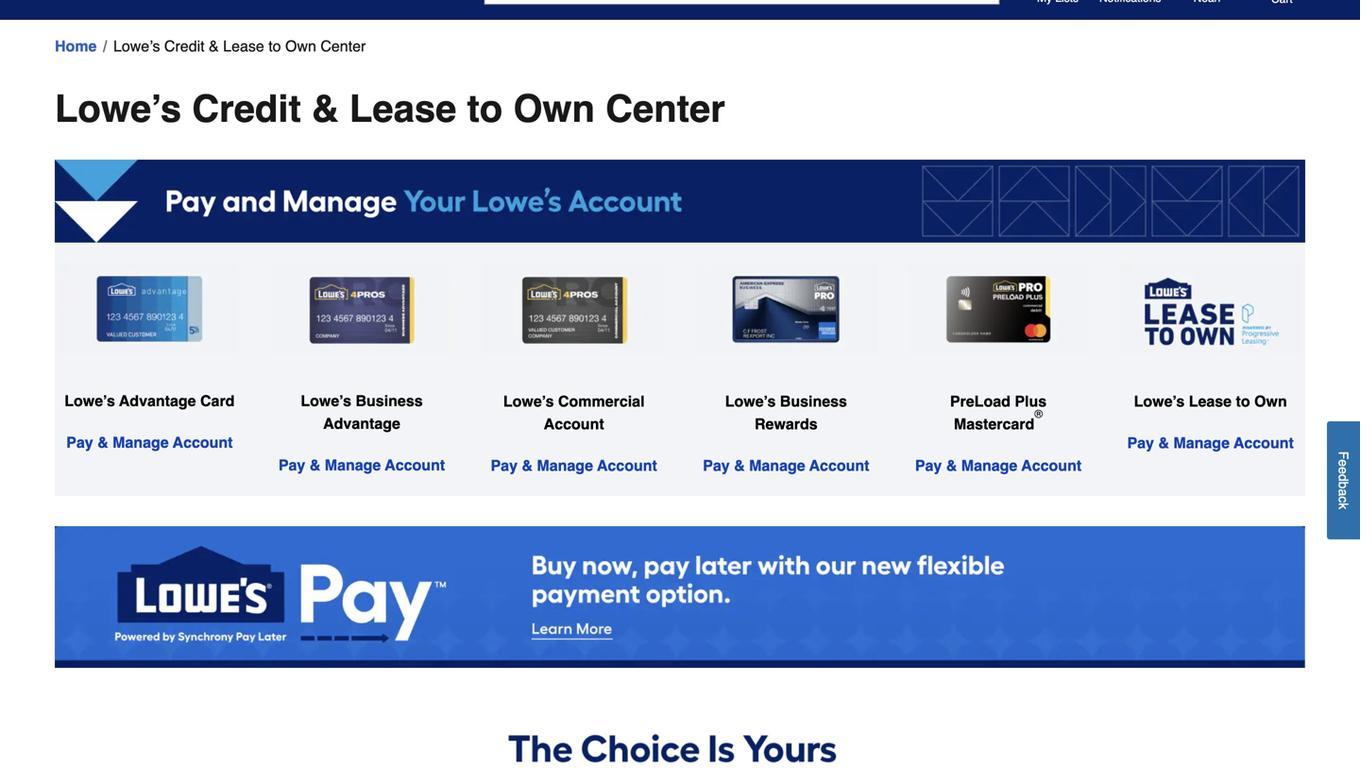 Task type: locate. For each thing, give the bounding box(es) containing it.
pay & manage account link for to
[[1128, 434, 1295, 452]]

0 vertical spatial credit
[[164, 37, 205, 55]]

1 vertical spatial lease
[[350, 87, 457, 130]]

pay & manage account link down lowe's advantage card
[[66, 434, 233, 451]]

manage for rewards
[[750, 457, 806, 474]]

0 horizontal spatial lease
[[223, 37, 264, 55]]

0 vertical spatial lease
[[223, 37, 264, 55]]

own
[[285, 37, 317, 55], [513, 87, 595, 130], [1255, 393, 1288, 410]]

manage down rewards
[[750, 457, 806, 474]]

b
[[1337, 482, 1352, 489]]

lowe's commercial account
[[504, 393, 645, 433]]

1 vertical spatial own
[[513, 87, 595, 130]]

& for a black lowe's preload plus mastercard. 'image'
[[947, 457, 958, 474]]

pay & manage account down lowe's commercial account
[[491, 457, 658, 474]]

lease
[[223, 37, 264, 55], [350, 87, 457, 130], [1190, 393, 1232, 410]]

e up b
[[1337, 467, 1352, 474]]

manage for card
[[113, 434, 169, 451]]

pay & manage account link for account
[[491, 457, 658, 474]]

lowe's
[[113, 37, 160, 55], [55, 87, 182, 130], [64, 392, 115, 410], [301, 392, 352, 410], [504, 393, 554, 410], [726, 393, 776, 410], [1135, 393, 1185, 410]]

manage
[[113, 434, 169, 451], [1174, 434, 1231, 452], [325, 456, 381, 474], [537, 457, 594, 474], [750, 457, 806, 474], [962, 457, 1018, 474]]

card
[[200, 392, 235, 410]]

2 horizontal spatial own
[[1255, 393, 1288, 410]]

advantage inside lowe's business advantage
[[323, 415, 401, 432]]

c
[[1337, 496, 1352, 503]]

lowe's inside the lowe's business rewards
[[726, 393, 776, 410]]

lowe's pay. buy now, pay later with our new flexible payment option. image
[[55, 526, 1306, 668]]

pay & manage account
[[66, 434, 233, 451], [1128, 434, 1295, 452], [279, 456, 445, 474], [491, 457, 658, 474], [703, 457, 870, 474], [916, 457, 1082, 474]]

1 vertical spatial center
[[606, 87, 726, 130]]

account
[[544, 415, 605, 433], [173, 434, 233, 451], [1234, 434, 1295, 452], [385, 456, 445, 474], [597, 457, 658, 474], [810, 457, 870, 474], [1022, 457, 1082, 474]]

pay for lowe's advantage card
[[66, 434, 93, 451]]

plus
[[1015, 393, 1047, 410]]

& for lowe's lease to own. powered by progressive leasing. image on the right top of the page
[[1159, 434, 1170, 452]]

manage down mastercard
[[962, 457, 1018, 474]]

Search Query text field
[[485, 0, 914, 4]]

pay & manage account down lowe's business advantage
[[279, 456, 445, 474]]

1 vertical spatial lowe's credit & lease to own center
[[55, 87, 726, 130]]

a blue and yellow lowe's 4 pros business advantage credit card. image
[[271, 262, 453, 356]]

to
[[269, 37, 281, 55], [467, 87, 503, 130], [1237, 393, 1251, 410]]

manage down lowe's lease to own
[[1174, 434, 1231, 452]]

business
[[356, 392, 423, 410], [780, 393, 848, 410]]

0 horizontal spatial business
[[356, 392, 423, 410]]

manage for to
[[1174, 434, 1231, 452]]

lowe's lease to own. powered by progressive leasing. image
[[1120, 262, 1302, 356]]

lowe's advantage card
[[64, 392, 235, 410]]

f
[[1337, 451, 1352, 459]]

& for a blue and yellow lowe's 4 pros business advantage credit card. image
[[310, 456, 321, 474]]

lowe's credit & lease to own center
[[113, 37, 366, 55], [55, 87, 726, 130]]

1 horizontal spatial advantage
[[323, 415, 401, 432]]

business for rewards
[[780, 393, 848, 410]]

preload
[[951, 393, 1011, 410]]

pay & manage account down lowe's advantage card
[[66, 434, 233, 451]]

business for advantage
[[356, 392, 423, 410]]

lowe's business advantage
[[301, 392, 423, 432]]

pay and manage your lowe's account. image
[[55, 160, 1306, 244]]

lowe's inside lowe's commercial account
[[504, 393, 554, 410]]

0 vertical spatial advantage
[[119, 392, 196, 410]]

pay & manage account down rewards
[[703, 457, 870, 474]]

pay for lowe's commercial account
[[491, 457, 518, 474]]

2 horizontal spatial to
[[1237, 393, 1251, 410]]

0 vertical spatial own
[[285, 37, 317, 55]]

0 horizontal spatial center
[[321, 37, 366, 55]]

pay & manage account link down rewards
[[703, 457, 870, 474]]

business inside lowe's business advantage
[[356, 392, 423, 410]]

1 vertical spatial advantage
[[323, 415, 401, 432]]

2 vertical spatial lease
[[1190, 393, 1232, 410]]

2 vertical spatial own
[[1255, 393, 1288, 410]]

e up d
[[1337, 459, 1352, 467]]

0 horizontal spatial advantage
[[119, 392, 196, 410]]

lowe's credit & lease to own center link
[[113, 35, 366, 58]]

lowe's lease to own
[[1135, 393, 1288, 410]]

pay & manage account link down lowe's lease to own
[[1128, 434, 1295, 452]]

1 horizontal spatial own
[[513, 87, 595, 130]]

0 vertical spatial center
[[321, 37, 366, 55]]

lowe's inside lowe's business advantage
[[301, 392, 352, 410]]

the choice is yours. home or business, enjoy 5 percent off every day. image
[[55, 725, 1306, 768]]

0 vertical spatial to
[[269, 37, 281, 55]]

0 vertical spatial lowe's credit & lease to own center
[[113, 37, 366, 55]]

business inside the lowe's business rewards
[[780, 393, 848, 410]]

account for lowe's advantage card
[[173, 434, 233, 451]]

manage down lowe's commercial account
[[537, 457, 594, 474]]

pay & manage account link
[[66, 434, 233, 451], [1128, 434, 1295, 452], [279, 456, 445, 474], [491, 457, 658, 474], [703, 457, 870, 474], [916, 457, 1082, 474]]

pay
[[66, 434, 93, 451], [1128, 434, 1155, 452], [279, 456, 306, 474], [491, 457, 518, 474], [703, 457, 730, 474], [916, 457, 943, 474]]

0 horizontal spatial to
[[269, 37, 281, 55]]

pay & manage account link down mastercard
[[916, 457, 1082, 474]]

None search field
[[484, 0, 1000, 22]]

0 horizontal spatial own
[[285, 37, 317, 55]]

home link
[[55, 35, 97, 58]]

account inside lowe's commercial account
[[544, 415, 605, 433]]

pay & manage account link down lowe's business advantage
[[279, 456, 445, 474]]

2 e from the top
[[1337, 467, 1352, 474]]

manage down lowe's business advantage
[[325, 456, 381, 474]]

pay & manage account link for rewards
[[703, 457, 870, 474]]

& for a gray and yellow lowe's 4 pros commercial account credit card. image
[[522, 457, 533, 474]]

credit
[[164, 37, 205, 55], [192, 87, 301, 130]]

&
[[209, 37, 219, 55], [312, 87, 339, 130], [97, 434, 108, 451], [1159, 434, 1170, 452], [310, 456, 321, 474], [522, 457, 533, 474], [734, 457, 745, 474], [947, 457, 958, 474]]

e
[[1337, 459, 1352, 467], [1337, 467, 1352, 474]]

advantage
[[119, 392, 196, 410], [323, 415, 401, 432]]

center inside lowe's credit & lease to own center link
[[321, 37, 366, 55]]

lowe's for "a blue lowe's advantage credit card." image
[[64, 392, 115, 410]]

pay & manage account down lowe's lease to own
[[1128, 434, 1295, 452]]

2 horizontal spatial lease
[[1190, 393, 1232, 410]]

lowe's for lowe's lease to own. powered by progressive leasing. image on the right top of the page
[[1135, 393, 1185, 410]]

a silver and blue lowe's business rewards credit card. image
[[696, 262, 878, 356]]

1 horizontal spatial business
[[780, 393, 848, 410]]

pay for lowe's lease to own
[[1128, 434, 1155, 452]]

center
[[321, 37, 366, 55], [606, 87, 726, 130]]

mastercard
[[954, 415, 1035, 433]]

manage down lowe's advantage card
[[113, 434, 169, 451]]

1 vertical spatial to
[[467, 87, 503, 130]]

pay & manage account link down lowe's commercial account
[[491, 457, 658, 474]]

1 horizontal spatial center
[[606, 87, 726, 130]]



Task type: describe. For each thing, give the bounding box(es) containing it.
d
[[1337, 474, 1352, 482]]

lowe's for a silver and blue lowe's business rewards credit card. image
[[726, 393, 776, 410]]

a gray and yellow lowe's 4 pros commercial account credit card. image
[[483, 262, 665, 356]]

®
[[1035, 408, 1043, 421]]

preload plus mastercard
[[951, 393, 1047, 433]]

commercial
[[558, 393, 645, 410]]

account for lowe's commercial account
[[597, 457, 658, 474]]

2 vertical spatial to
[[1237, 393, 1251, 410]]

pay & manage account for account
[[491, 457, 658, 474]]

lowe's for a gray and yellow lowe's 4 pros commercial account credit card. image
[[504, 393, 554, 410]]

pay & manage account link for advantage
[[279, 456, 445, 474]]

manage for advantage
[[325, 456, 381, 474]]

1 e from the top
[[1337, 459, 1352, 467]]

pay & manage account for to
[[1128, 434, 1295, 452]]

f e e d b a c k button
[[1328, 421, 1361, 540]]

1 horizontal spatial to
[[467, 87, 503, 130]]

pay & manage account for card
[[66, 434, 233, 451]]

home
[[55, 37, 97, 55]]

1 vertical spatial credit
[[192, 87, 301, 130]]

account for lowe's business advantage
[[385, 456, 445, 474]]

lowe's for a blue and yellow lowe's 4 pros business advantage credit card. image
[[301, 392, 352, 410]]

& for a silver and blue lowe's business rewards credit card. image
[[734, 457, 745, 474]]

account for lowe's business rewards
[[810, 457, 870, 474]]

pay for lowe's business rewards
[[703, 457, 730, 474]]

pay & manage account for advantage
[[279, 456, 445, 474]]

f e e d b a c k
[[1337, 451, 1352, 510]]

account for lowe's lease to own
[[1234, 434, 1295, 452]]

a blue lowe's advantage credit card. image
[[59, 262, 241, 356]]

& for "a blue lowe's advantage credit card." image
[[97, 434, 108, 451]]

rewards
[[755, 415, 818, 433]]

pay & manage account link for card
[[66, 434, 233, 451]]

lowe's business rewards
[[726, 393, 848, 433]]

manage for account
[[537, 457, 594, 474]]

credit inside lowe's credit & lease to own center link
[[164, 37, 205, 55]]

pay & manage account down mastercard
[[916, 457, 1082, 474]]

a
[[1337, 489, 1352, 496]]

a black lowe's preload plus mastercard. image
[[908, 262, 1090, 356]]

1 horizontal spatial lease
[[350, 87, 457, 130]]

pay & manage account for rewards
[[703, 457, 870, 474]]

k
[[1337, 503, 1352, 510]]

pay for lowe's business advantage
[[279, 456, 306, 474]]



Task type: vqa. For each thing, say whether or not it's contained in the screenshot.
City 'text field'
no



